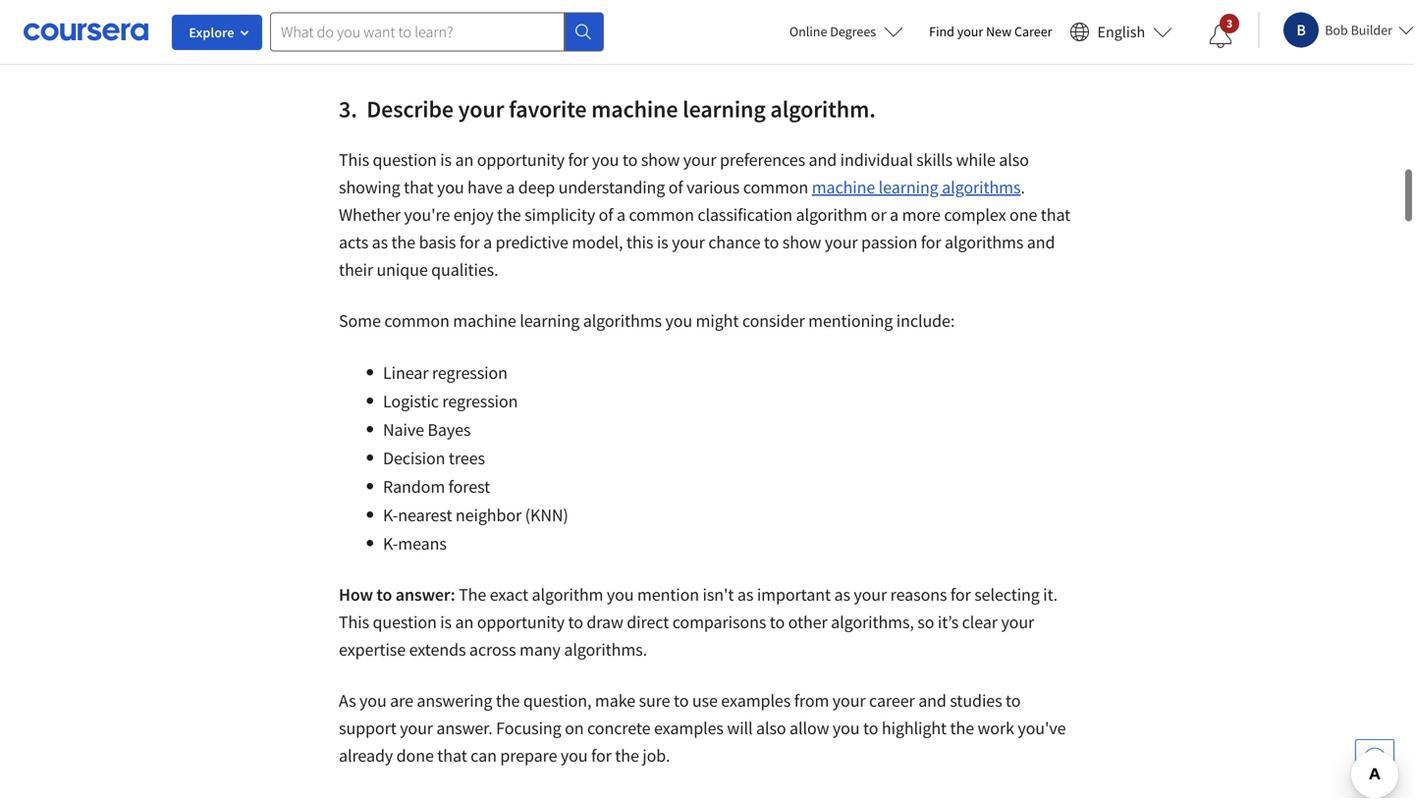 Task type: describe. For each thing, give the bounding box(es) containing it.
algorithm inside . whether you're enjoy the simplicity of a common classification algorithm or a more complex one that acts as the basis for a predictive model, this is your chance to show your passion for algorithms and their unique qualities.
[[796, 204, 867, 226]]

3.  describe your favorite machine learning algorithm.
[[339, 94, 876, 124]]

sure
[[639, 690, 670, 712]]

bob builder
[[1325, 21, 1392, 39]]

show inside . whether you're enjoy the simplicity of a common classification algorithm or a more complex one that acts as the basis for a predictive model, this is your chance to show your passion for algorithms and their unique qualities.
[[782, 231, 821, 253]]

acts
[[339, 231, 368, 253]]

question inside the "this question is an opportunity for you to show your preferences and individual skills while also showing that you have a deep understanding of various common"
[[373, 149, 437, 171]]

deep
[[518, 176, 555, 198]]

neighbor
[[456, 504, 522, 526]]

you left have
[[437, 176, 464, 198]]

consider
[[742, 310, 805, 332]]

complex
[[944, 204, 1006, 226]]

make
[[595, 690, 635, 712]]

online degrees
[[789, 23, 876, 40]]

many
[[519, 639, 561, 661]]

opportunity inside the "this question is an opportunity for you to show your preferences and individual skills while also showing that you have a deep understanding of various common"
[[477, 149, 565, 171]]

this inside the exact algorithm you mention isn't as important as your reasons for selecting it. this question is an opportunity to draw direct comparisons to other algorithms, so it's clear your expertise extends across many algorithms.
[[339, 611, 369, 633]]

deep learning vs. machine learning link
[[428, 23, 688, 45]]

also inside the "this question is an opportunity for you to show your preferences and individual skills while also showing that you have a deep understanding of various common"
[[999, 149, 1029, 171]]

use
[[692, 690, 718, 712]]

1 k- from the top
[[383, 504, 398, 526]]

highlight
[[882, 717, 947, 739]]

0 vertical spatial examples
[[721, 690, 791, 712]]

2 horizontal spatial as
[[834, 584, 850, 606]]

studies
[[950, 690, 1002, 712]]

you right allow
[[833, 717, 860, 739]]

machine
[[559, 23, 621, 45]]

passion
[[861, 231, 917, 253]]

algorithms,
[[831, 611, 914, 633]]

and inside . whether you're enjoy the simplicity of a common classification algorithm or a more complex one that acts as the basis for a predictive model, this is your chance to show your passion for algorithms and their unique qualities.
[[1027, 231, 1055, 253]]

(knn)
[[525, 504, 568, 526]]

3 button
[[1193, 13, 1248, 60]]

the down "studies"
[[950, 717, 974, 739]]

0 horizontal spatial machine
[[453, 310, 516, 332]]

coursera image
[[24, 16, 148, 47]]

basis
[[419, 231, 456, 253]]

1 vertical spatial learning
[[879, 176, 938, 198]]

a down understanding
[[617, 204, 625, 226]]

the
[[459, 584, 486, 606]]

algorithms inside . whether you're enjoy the simplicity of a common classification algorithm or a more complex one that acts as the basis for a predictive model, this is your chance to show your passion for algorithms and their unique qualities.
[[945, 231, 1024, 253]]

that inside 'as you are answering the question, make sure to use examples from your career and studies to support your answer. focusing on concrete examples will also allow you to highlight the work you've already done that can prepare you for the job.'
[[437, 745, 467, 767]]

means
[[398, 533, 447, 555]]

are
[[390, 690, 413, 712]]

for inside 'as you are answering the question, make sure to use examples from your career and studies to support your answer. focusing on concrete examples will also allow you to highlight the work you've already done that can prepare you for the job.'
[[591, 745, 612, 767]]

of inside . whether you're enjoy the simplicity of a common classification algorithm or a more complex one that acts as the basis for a predictive model, this is your chance to show your passion for algorithms and their unique qualities.
[[599, 204, 613, 226]]

showing
[[339, 176, 400, 198]]

more
[[902, 204, 941, 226]]

important
[[757, 584, 831, 606]]

2 vertical spatial algorithms
[[583, 310, 662, 332]]

opportunity inside the exact algorithm you mention isn't as important as your reasons for selecting it. this question is an opportunity to draw direct comparisons to other algorithms, so it's clear your expertise extends across many algorithms.
[[477, 611, 565, 633]]

expertise
[[339, 639, 406, 661]]

new
[[986, 23, 1012, 40]]

your down selecting
[[1001, 611, 1034, 633]]

prepare
[[500, 745, 557, 767]]

answer.
[[436, 717, 493, 739]]

enjoy
[[453, 204, 494, 226]]

show inside the "this question is an opportunity for you to show your preferences and individual skills while also showing that you have a deep understanding of various common"
[[641, 149, 680, 171]]

your up the done
[[400, 717, 433, 739]]

you're
[[404, 204, 450, 226]]

selecting
[[974, 584, 1040, 606]]

find your new career
[[929, 23, 1052, 40]]

reasons
[[890, 584, 947, 606]]

0 vertical spatial regression
[[432, 362, 508, 384]]

their
[[339, 259, 373, 281]]

your left favorite
[[458, 94, 504, 124]]

your left passion
[[825, 231, 858, 253]]

and inside 'as you are answering the question, make sure to use examples from your career and studies to support your answer. focusing on concrete examples will also allow you to highlight the work you've already done that can prepare you for the job.'
[[918, 690, 946, 712]]

while
[[956, 149, 996, 171]]

qualities.
[[431, 259, 498, 281]]

this question is an opportunity for you to show your preferences and individual skills while also showing that you have a deep understanding of various common
[[339, 149, 1029, 198]]

online degrees button
[[774, 10, 919, 53]]

some
[[339, 310, 381, 332]]

to right how
[[376, 584, 392, 606]]

whether
[[339, 204, 401, 226]]

you inside the exact algorithm you mention isn't as important as your reasons for selecting it. this question is an opportunity to draw direct comparisons to other algorithms, so it's clear your expertise extends across many algorithms.
[[607, 584, 634, 606]]

exact
[[490, 584, 528, 606]]

comparisons
[[672, 611, 766, 633]]

question,
[[523, 690, 592, 712]]

or
[[871, 204, 886, 226]]

as you are answering the question, make sure to use examples from your career and studies to support your answer. focusing on concrete examples will also allow you to highlight the work you've already done that can prepare you for the job.
[[339, 690, 1066, 767]]

of inside the "this question is an opportunity for you to show your preferences and individual skills while also showing that you have a deep understanding of various common"
[[669, 176, 683, 198]]

logistic
[[383, 390, 439, 412]]

include:
[[896, 310, 955, 332]]

trees
[[449, 447, 485, 469]]

bayes
[[428, 419, 471, 441]]

allow
[[790, 717, 829, 739]]

to left other
[[770, 611, 785, 633]]

online
[[789, 23, 827, 40]]

0 vertical spatial algorithms
[[942, 176, 1021, 198]]

various
[[686, 176, 740, 198]]

a down enjoy
[[483, 231, 492, 253]]

on
[[565, 717, 584, 739]]

algorithm inside the exact algorithm you mention isn't as important as your reasons for selecting it. this question is an opportunity to draw direct comparisons to other algorithms, so it's clear your expertise extends across many algorithms.
[[532, 584, 603, 606]]

answer:
[[396, 584, 455, 606]]

career
[[1014, 23, 1052, 40]]

support
[[339, 717, 396, 739]]

for down enjoy
[[459, 231, 480, 253]]

linear
[[383, 362, 429, 384]]

an inside the exact algorithm you mention isn't as important as your reasons for selecting it. this question is an opportunity to draw direct comparisons to other algorithms, so it's clear your expertise extends across many algorithms.
[[455, 611, 474, 633]]

2 vertical spatial learning
[[520, 310, 580, 332]]

question inside the exact algorithm you mention isn't as important as your reasons for selecting it. this question is an opportunity to draw direct comparisons to other algorithms, so it's clear your expertise extends across many algorithms.
[[373, 611, 437, 633]]

it's
[[938, 611, 959, 633]]

the exact algorithm you mention isn't as important as your reasons for selecting it. this question is an opportunity to draw direct comparisons to other algorithms, so it's clear your expertise extends across many algorithms.
[[339, 584, 1058, 661]]

model,
[[572, 231, 623, 253]]

is inside the "this question is an opportunity for you to show your preferences and individual skills while also showing that you have a deep understanding of various common"
[[440, 149, 452, 171]]

1 horizontal spatial as
[[737, 584, 754, 606]]

mention
[[637, 584, 699, 606]]

your right find
[[957, 23, 983, 40]]

to down "career"
[[863, 717, 878, 739]]

across
[[469, 639, 516, 661]]

it.
[[1043, 584, 1058, 606]]

to up work
[[1006, 690, 1021, 712]]

explore button
[[172, 15, 262, 50]]

a inside the "this question is an opportunity for you to show your preferences and individual skills while also showing that you have a deep understanding of various common"
[[506, 176, 515, 198]]

english
[[1097, 22, 1145, 42]]

simplicity
[[525, 204, 595, 226]]



Task type: locate. For each thing, give the bounding box(es) containing it.
the
[[497, 204, 521, 226], [391, 231, 415, 253], [496, 690, 520, 712], [950, 717, 974, 739], [615, 745, 639, 767]]

random
[[383, 476, 445, 498]]

machine learning algorithms link
[[812, 176, 1021, 198]]

learning left vs.
[[469, 23, 533, 45]]

some common machine learning algorithms you might consider mentioning include:
[[339, 310, 955, 332]]

algorithms down while
[[942, 176, 1021, 198]]

so
[[917, 611, 934, 633]]

is inside . whether you're enjoy the simplicity of a common classification algorithm or a more complex one that acts as the basis for a predictive model, this is your chance to show your passion for algorithms and their unique qualities.
[[657, 231, 668, 253]]

to up understanding
[[622, 149, 638, 171]]

that inside . whether you're enjoy the simplicity of a common classification algorithm or a more complex one that acts as the basis for a predictive model, this is your chance to show your passion for algorithms and their unique qualities.
[[1041, 204, 1071, 226]]

your right the from
[[833, 690, 866, 712]]

from
[[794, 690, 829, 712]]

0 vertical spatial this
[[339, 149, 369, 171]]

and down one at the right top of page
[[1027, 231, 1055, 253]]

common down unique
[[384, 310, 450, 332]]

show notifications image
[[1209, 25, 1233, 48]]

0 horizontal spatial learning
[[520, 310, 580, 332]]

this
[[339, 149, 369, 171], [339, 611, 369, 633]]

0 horizontal spatial and
[[809, 149, 837, 171]]

read more: deep learning vs. machine learning
[[339, 23, 688, 45]]

0 horizontal spatial algorithm
[[532, 584, 603, 606]]

algorithms down this
[[583, 310, 662, 332]]

1 this from the top
[[339, 149, 369, 171]]

describe
[[367, 94, 454, 124]]

predictive
[[496, 231, 568, 253]]

also right "will"
[[756, 717, 786, 739]]

your left chance
[[672, 231, 705, 253]]

2 horizontal spatial common
[[743, 176, 808, 198]]

0 vertical spatial common
[[743, 176, 808, 198]]

1 horizontal spatial common
[[629, 204, 694, 226]]

1 vertical spatial that
[[1041, 204, 1071, 226]]

0 vertical spatial also
[[999, 149, 1029, 171]]

1 vertical spatial regression
[[442, 390, 518, 412]]

1 vertical spatial of
[[599, 204, 613, 226]]

as up algorithms,
[[834, 584, 850, 606]]

have
[[467, 176, 503, 198]]

1 vertical spatial an
[[455, 611, 474, 633]]

how to answer:
[[339, 584, 455, 606]]

0 vertical spatial is
[[440, 149, 452, 171]]

1 opportunity from the top
[[477, 149, 565, 171]]

also
[[999, 149, 1029, 171], [756, 717, 786, 739]]

1 horizontal spatial learning
[[624, 23, 688, 45]]

career
[[869, 690, 915, 712]]

this inside the "this question is an opportunity for you to show your preferences and individual skills while also showing that you have a deep understanding of various common"
[[339, 149, 369, 171]]

to left draw
[[568, 611, 583, 633]]

you down on at left
[[561, 745, 588, 767]]

2 this from the top
[[339, 611, 369, 633]]

question
[[373, 149, 437, 171], [373, 611, 437, 633]]

algorithm up draw
[[532, 584, 603, 606]]

algorithm.
[[770, 94, 876, 124]]

an down the on the bottom of the page
[[455, 611, 474, 633]]

show down classification
[[782, 231, 821, 253]]

2 k- from the top
[[383, 533, 398, 555]]

you up understanding
[[592, 149, 619, 171]]

1 vertical spatial machine
[[812, 176, 875, 198]]

as inside . whether you're enjoy the simplicity of a common classification algorithm or a more complex one that acts as the basis for a predictive model, this is your chance to show your passion for algorithms and their unique qualities.
[[372, 231, 388, 253]]

None search field
[[270, 12, 604, 52]]

1 learning from the left
[[469, 23, 533, 45]]

1 vertical spatial k-
[[383, 533, 398, 555]]

is up the you're
[[440, 149, 452, 171]]

favorite
[[509, 94, 587, 124]]

bob
[[1325, 21, 1348, 39]]

understanding
[[558, 176, 665, 198]]

1 horizontal spatial learning
[[683, 94, 766, 124]]

english button
[[1062, 0, 1181, 64]]

common inside the "this question is an opportunity for you to show your preferences and individual skills while also showing that you have a deep understanding of various common"
[[743, 176, 808, 198]]

0 vertical spatial an
[[455, 149, 474, 171]]

machine down qualities.
[[453, 310, 516, 332]]

is inside the exact algorithm you mention isn't as important as your reasons for selecting it. this question is an opportunity to draw direct comparisons to other algorithms, so it's clear your expertise extends across many algorithms.
[[440, 611, 452, 633]]

show up understanding
[[641, 149, 680, 171]]

common
[[743, 176, 808, 198], [629, 204, 694, 226], [384, 310, 450, 332]]

2 horizontal spatial machine
[[812, 176, 875, 198]]

for down concrete on the left bottom of page
[[591, 745, 612, 767]]

1 horizontal spatial and
[[918, 690, 946, 712]]

0 horizontal spatial of
[[599, 204, 613, 226]]

opportunity up "deep"
[[477, 149, 565, 171]]

to left use
[[674, 690, 689, 712]]

your inside the "this question is an opportunity for you to show your preferences and individual skills while also showing that you have a deep understanding of various common"
[[683, 149, 716, 171]]

algorithms
[[942, 176, 1021, 198], [945, 231, 1024, 253], [583, 310, 662, 332]]

0 vertical spatial that
[[404, 176, 434, 198]]

mentioning
[[808, 310, 893, 332]]

2 horizontal spatial that
[[1041, 204, 1071, 226]]

0 horizontal spatial learning
[[469, 23, 533, 45]]

linear regression logistic regression naive bayes decision trees random forest k-nearest neighbor (knn) k-means
[[383, 362, 568, 555]]

0 vertical spatial opportunity
[[477, 149, 565, 171]]

2 horizontal spatial and
[[1027, 231, 1055, 253]]

your up various
[[683, 149, 716, 171]]

learning down 'predictive'
[[520, 310, 580, 332]]

2 vertical spatial machine
[[453, 310, 516, 332]]

common up this
[[629, 204, 694, 226]]

learning right "machine"
[[624, 23, 688, 45]]

to
[[622, 149, 638, 171], [764, 231, 779, 253], [376, 584, 392, 606], [568, 611, 583, 633], [770, 611, 785, 633], [674, 690, 689, 712], [1006, 690, 1021, 712], [863, 717, 878, 739]]

of down understanding
[[599, 204, 613, 226]]

as right acts
[[372, 231, 388, 253]]

deep
[[428, 23, 466, 45]]

naive
[[383, 419, 424, 441]]

your up algorithms,
[[854, 584, 887, 606]]

algorithms.
[[564, 639, 647, 661]]

your
[[957, 23, 983, 40], [458, 94, 504, 124], [683, 149, 716, 171], [672, 231, 705, 253], [825, 231, 858, 253], [854, 584, 887, 606], [1001, 611, 1034, 633], [833, 690, 866, 712], [400, 717, 433, 739]]

0 horizontal spatial show
[[641, 149, 680, 171]]

0 vertical spatial algorithm
[[796, 204, 867, 226]]

k- down random in the left of the page
[[383, 504, 398, 526]]

examples down use
[[654, 717, 724, 739]]

how
[[339, 584, 373, 606]]

1 vertical spatial opportunity
[[477, 611, 565, 633]]

as right isn't
[[737, 584, 754, 606]]

and
[[809, 149, 837, 171], [1027, 231, 1055, 253], [918, 690, 946, 712]]

1 vertical spatial examples
[[654, 717, 724, 739]]

for inside the exact algorithm you mention isn't as important as your reasons for selecting it. this question is an opportunity to draw direct comparisons to other algorithms, so it's clear your expertise extends across many algorithms.
[[951, 584, 971, 606]]

1 vertical spatial show
[[782, 231, 821, 253]]

this down how
[[339, 611, 369, 633]]

is
[[440, 149, 452, 171], [657, 231, 668, 253], [440, 611, 452, 633]]

. whether you're enjoy the simplicity of a common classification algorithm or a more complex one that acts as the basis for a predictive model, this is your chance to show your passion for algorithms and their unique qualities.
[[339, 176, 1071, 281]]

of
[[669, 176, 683, 198], [599, 204, 613, 226]]

for down the more
[[921, 231, 941, 253]]

as
[[339, 690, 356, 712]]

learning up preferences
[[683, 94, 766, 124]]

2 vertical spatial common
[[384, 310, 450, 332]]

the up focusing
[[496, 690, 520, 712]]

this
[[626, 231, 653, 253]]

might
[[696, 310, 739, 332]]

of left various
[[669, 176, 683, 198]]

opportunity down 'exact'
[[477, 611, 565, 633]]

the right enjoy
[[497, 204, 521, 226]]

2 horizontal spatial learning
[[879, 176, 938, 198]]

concrete
[[587, 717, 651, 739]]

is up extends
[[440, 611, 452, 633]]

that
[[404, 176, 434, 198], [1041, 204, 1071, 226], [437, 745, 467, 767]]

you left might
[[665, 310, 692, 332]]

and down algorithm.
[[809, 149, 837, 171]]

1 vertical spatial and
[[1027, 231, 1055, 253]]

this up 'showing' at the top left of page
[[339, 149, 369, 171]]

1 vertical spatial is
[[657, 231, 668, 253]]

0 horizontal spatial as
[[372, 231, 388, 253]]

you right the as
[[359, 690, 387, 712]]

machine up the "this question is an opportunity for you to show your preferences and individual skills while also showing that you have a deep understanding of various common" on the top
[[591, 94, 678, 124]]

1 horizontal spatial algorithm
[[796, 204, 867, 226]]

0 vertical spatial show
[[641, 149, 680, 171]]

1 vertical spatial this
[[339, 611, 369, 633]]

to inside the "this question is an opportunity for you to show your preferences and individual skills while also showing that you have a deep understanding of various common"
[[622, 149, 638, 171]]

you up draw
[[607, 584, 634, 606]]

one
[[1010, 204, 1037, 226]]

1 horizontal spatial show
[[782, 231, 821, 253]]

examples
[[721, 690, 791, 712], [654, 717, 724, 739]]

2 an from the top
[[455, 611, 474, 633]]

to right chance
[[764, 231, 779, 253]]

question down how to answer:
[[373, 611, 437, 633]]

also up . in the top right of the page
[[999, 149, 1029, 171]]

0 vertical spatial machine
[[591, 94, 678, 124]]

algorithms down complex
[[945, 231, 1024, 253]]

builder
[[1351, 21, 1392, 39]]

question up 'showing' at the top left of page
[[373, 149, 437, 171]]

clear
[[962, 611, 998, 633]]

algorithm left or
[[796, 204, 867, 226]]

for up understanding
[[568, 149, 588, 171]]

learning
[[683, 94, 766, 124], [879, 176, 938, 198], [520, 310, 580, 332]]

to inside . whether you're enjoy the simplicity of a common classification algorithm or a more complex one that acts as the basis for a predictive model, this is your chance to show your passion for algorithms and their unique qualities.
[[764, 231, 779, 253]]

an inside the "this question is an opportunity for you to show your preferences and individual skills while also showing that you have a deep understanding of various common"
[[455, 149, 474, 171]]

decision
[[383, 447, 445, 469]]

extends
[[409, 639, 466, 661]]

a right have
[[506, 176, 515, 198]]

also inside 'as you are answering the question, make sure to use examples from your career and studies to support your answer. focusing on concrete examples will also allow you to highlight the work you've already done that can prepare you for the job.'
[[756, 717, 786, 739]]

common down preferences
[[743, 176, 808, 198]]

1 horizontal spatial of
[[669, 176, 683, 198]]

that down answer.
[[437, 745, 467, 767]]

find
[[929, 23, 954, 40]]

opportunity
[[477, 149, 565, 171], [477, 611, 565, 633]]

1 vertical spatial algorithms
[[945, 231, 1024, 253]]

1 horizontal spatial that
[[437, 745, 467, 767]]

explore
[[189, 24, 234, 41]]

1 an from the top
[[455, 149, 474, 171]]

regression
[[432, 362, 508, 384], [442, 390, 518, 412]]

1 horizontal spatial also
[[999, 149, 1029, 171]]

help center image
[[1363, 747, 1387, 771]]

chance
[[708, 231, 760, 253]]

for inside the "this question is an opportunity for you to show your preferences and individual skills while also showing that you have a deep understanding of various common"
[[568, 149, 588, 171]]

show
[[641, 149, 680, 171], [782, 231, 821, 253]]

that right one at the right top of page
[[1041, 204, 1071, 226]]

1 question from the top
[[373, 149, 437, 171]]

other
[[788, 611, 828, 633]]

1 vertical spatial algorithm
[[532, 584, 603, 606]]

find your new career link
[[919, 20, 1062, 44]]

2 vertical spatial is
[[440, 611, 452, 633]]

and inside the "this question is an opportunity for you to show your preferences and individual skills while also showing that you have a deep understanding of various common"
[[809, 149, 837, 171]]

0 vertical spatial learning
[[683, 94, 766, 124]]

b
[[1297, 20, 1306, 40]]

What do you want to learn? text field
[[270, 12, 565, 52]]

2 vertical spatial that
[[437, 745, 467, 767]]

0 horizontal spatial also
[[756, 717, 786, 739]]

already
[[339, 745, 393, 767]]

2 question from the top
[[373, 611, 437, 633]]

machine learning algorithms
[[812, 176, 1021, 198]]

machine
[[591, 94, 678, 124], [812, 176, 875, 198], [453, 310, 516, 332]]

k- down nearest
[[383, 533, 398, 555]]

the up unique
[[391, 231, 415, 253]]

0 vertical spatial question
[[373, 149, 437, 171]]

0 horizontal spatial that
[[404, 176, 434, 198]]

skills
[[916, 149, 953, 171]]

isn't
[[703, 584, 734, 606]]

a right or
[[890, 204, 899, 226]]

answering
[[417, 690, 492, 712]]

an up have
[[455, 149, 474, 171]]

is right this
[[657, 231, 668, 253]]

1 horizontal spatial machine
[[591, 94, 678, 124]]

unique
[[377, 259, 428, 281]]

classification
[[698, 204, 792, 226]]

0 vertical spatial and
[[809, 149, 837, 171]]

a
[[506, 176, 515, 198], [617, 204, 625, 226], [890, 204, 899, 226], [483, 231, 492, 253]]

degrees
[[830, 23, 876, 40]]

common inside . whether you're enjoy the simplicity of a common classification algorithm or a more complex one that acts as the basis for a predictive model, this is your chance to show your passion for algorithms and their unique qualities.
[[629, 204, 694, 226]]

will
[[727, 717, 753, 739]]

for
[[568, 149, 588, 171], [459, 231, 480, 253], [921, 231, 941, 253], [951, 584, 971, 606], [591, 745, 612, 767]]

more:
[[380, 23, 424, 45]]

direct
[[627, 611, 669, 633]]

you've
[[1018, 717, 1066, 739]]

0 horizontal spatial common
[[384, 310, 450, 332]]

2 opportunity from the top
[[477, 611, 565, 633]]

1 vertical spatial common
[[629, 204, 694, 226]]

2 vertical spatial and
[[918, 690, 946, 712]]

learning up the more
[[879, 176, 938, 198]]

1 vertical spatial also
[[756, 717, 786, 739]]

examples up "will"
[[721, 690, 791, 712]]

0 vertical spatial k-
[[383, 504, 398, 526]]

0 vertical spatial of
[[669, 176, 683, 198]]

1 vertical spatial question
[[373, 611, 437, 633]]

draw
[[587, 611, 623, 633]]

the down concrete on the left bottom of page
[[615, 745, 639, 767]]

machine down individual
[[812, 176, 875, 198]]

2 learning from the left
[[624, 23, 688, 45]]

for up it's
[[951, 584, 971, 606]]

and up highlight
[[918, 690, 946, 712]]

that up the you're
[[404, 176, 434, 198]]

that inside the "this question is an opportunity for you to show your preferences and individual skills while also showing that you have a deep understanding of various common"
[[404, 176, 434, 198]]



Task type: vqa. For each thing, say whether or not it's contained in the screenshot.
every
no



